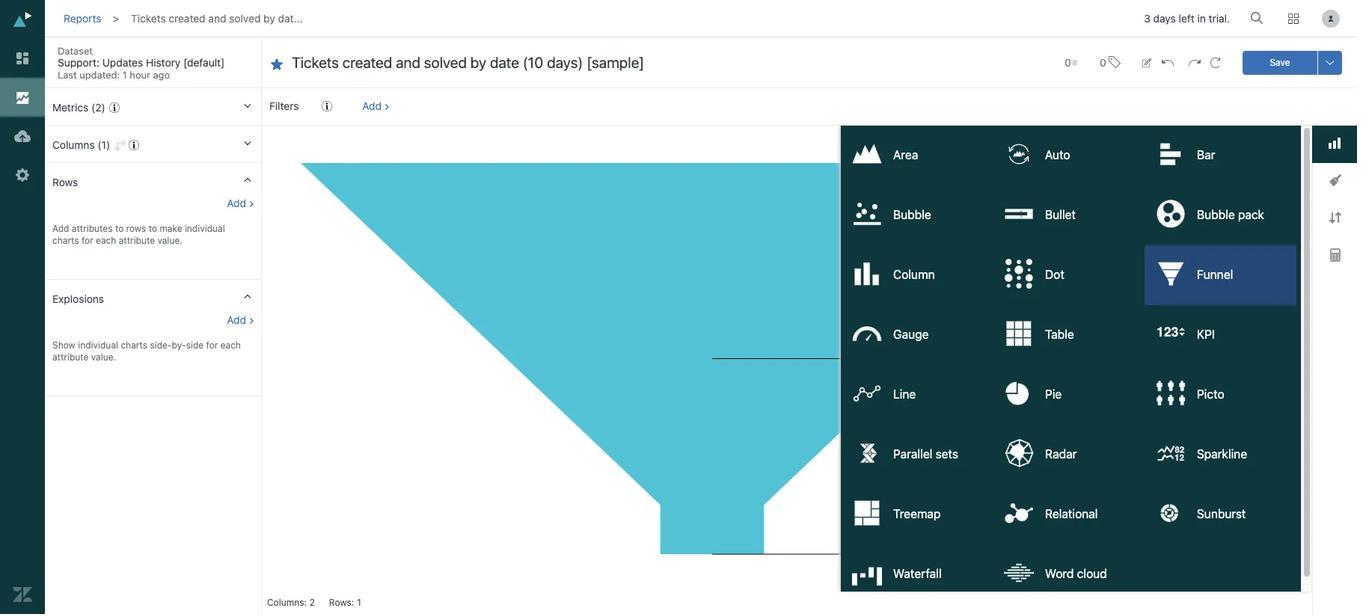 Task type: vqa. For each thing, say whether or not it's contained in the screenshot.
1st Updater
no



Task type: describe. For each thing, give the bounding box(es) containing it.
history
[[146, 56, 181, 69]]

1 horizontal spatial open in-app guide image
[[129, 140, 139, 150]]

1 vertical spatial 1
[[357, 597, 361, 608]]

sunburst
[[1197, 508, 1246, 521]]

by
[[264, 12, 275, 25]]

waterfall
[[894, 567, 942, 581]]

rows: 1
[[329, 597, 361, 608]]

auto
[[1045, 148, 1071, 162]]

charts inside add attributes to rows to make individual charts for each attribute value.
[[52, 235, 79, 246]]

1 to from the left
[[115, 223, 124, 234]]

attribute inside add attributes to rows to make individual charts for each attribute value.
[[119, 235, 155, 246]]

attributes
[[72, 223, 113, 234]]

hour
[[130, 69, 150, 81]]

tickets created and solved by dat...
[[131, 12, 303, 25]]

dataset
[[58, 45, 93, 57]]

(1)
[[98, 138, 110, 151]]

zendesk image
[[13, 585, 32, 605]]

radar
[[1045, 448, 1077, 461]]

gauge
[[894, 328, 929, 341]]

left
[[1179, 12, 1195, 25]]

reports
[[64, 12, 101, 25]]

show
[[52, 340, 75, 351]]

columns (1)
[[52, 138, 110, 151]]

attribute inside show individual charts side-by-side for each attribute value.
[[52, 352, 89, 363]]

individual inside show individual charts side-by-side for each attribute value.
[[78, 340, 118, 351]]

for inside add attributes to rows to make individual charts for each attribute value.
[[82, 235, 93, 246]]

treemap
[[894, 508, 941, 521]]

charts inside show individual charts side-by-side for each attribute value.
[[121, 340, 147, 351]]

0 button
[[1093, 46, 1128, 79]]

solved
[[229, 12, 261, 25]]

0 horizontal spatial open in-app guide image
[[109, 103, 120, 113]]

individual inside add attributes to rows to make individual charts for each attribute value.
[[185, 223, 225, 234]]

2 to from the left
[[149, 223, 157, 234]]

save group
[[1243, 51, 1343, 74]]

[default]
[[183, 56, 225, 69]]

support:
[[58, 56, 100, 69]]

word
[[1045, 567, 1074, 581]]

last
[[58, 69, 77, 81]]

bullet
[[1045, 208, 1076, 222]]

days
[[1154, 12, 1176, 25]]

0 for 0 button
[[1100, 56, 1107, 68]]

side
[[186, 340, 204, 351]]

relational
[[1045, 508, 1098, 521]]

parallel sets
[[894, 448, 959, 461]]

columns
[[52, 138, 95, 151]]

admin image
[[13, 165, 32, 185]]

word cloud
[[1045, 567, 1107, 581]]

explosions
[[52, 293, 104, 305]]

1 inside dataset support: updates history [default] last updated: 1 hour ago
[[123, 69, 127, 81]]

columns: 2
[[267, 597, 315, 608]]

3 days left in trial.
[[1144, 12, 1230, 25]]

rows
[[52, 176, 78, 189]]



Task type: locate. For each thing, give the bounding box(es) containing it.
reports image
[[13, 88, 32, 107]]

1 horizontal spatial charts
[[121, 340, 147, 351]]

1 right rows:
[[357, 597, 361, 608]]

to
[[115, 223, 124, 234], [149, 223, 157, 234]]

attribute
[[119, 235, 155, 246], [52, 352, 89, 363]]

each down attributes
[[96, 235, 116, 246]]

1 horizontal spatial each
[[221, 340, 241, 351]]

1 vertical spatial each
[[221, 340, 241, 351]]

2 bubble from the left
[[1197, 208, 1235, 222]]

Search... field
[[1254, 7, 1269, 29]]

0 horizontal spatial bubble
[[894, 208, 932, 222]]

charts left side-
[[121, 340, 147, 351]]

picto
[[1197, 388, 1225, 401]]

0 inside button
[[1100, 56, 1107, 68]]

line
[[894, 388, 916, 401]]

zendesk products image
[[1289, 13, 1299, 24]]

each inside add attributes to rows to make individual charts for each attribute value.
[[96, 235, 116, 246]]

1 horizontal spatial value.
[[158, 235, 182, 246]]

column
[[894, 268, 935, 282]]

individual right 'show'
[[78, 340, 118, 351]]

for right side
[[206, 340, 218, 351]]

show individual charts side-by-side for each attribute value.
[[52, 340, 241, 363]]

parallel
[[894, 448, 933, 461]]

bar
[[1197, 148, 1216, 162]]

(2)
[[91, 101, 105, 114]]

for
[[82, 235, 93, 246], [206, 340, 218, 351]]

kpi
[[1197, 328, 1215, 341]]

value. inside add attributes to rows to make individual charts for each attribute value.
[[158, 235, 182, 246]]

add inside add attributes to rows to make individual charts for each attribute value.
[[52, 223, 69, 234]]

dot
[[1045, 268, 1065, 282]]

1 horizontal spatial to
[[149, 223, 157, 234]]

arrow right14 image
[[248, 49, 262, 62]]

to right the rows
[[149, 223, 157, 234]]

updated:
[[80, 69, 120, 81]]

rows:
[[329, 597, 354, 608]]

0 horizontal spatial charts
[[52, 235, 79, 246]]

0 vertical spatial attribute
[[119, 235, 155, 246]]

rows
[[126, 223, 146, 234]]

0 left 0 button
[[1065, 56, 1071, 68]]

0 horizontal spatial attribute
[[52, 352, 89, 363]]

0
[[1065, 56, 1071, 68], [1100, 56, 1107, 68]]

columns:
[[267, 597, 307, 608]]

value. down explosions
[[91, 352, 116, 363]]

bubble for bubble
[[894, 208, 932, 222]]

sets
[[936, 448, 959, 461]]

bubble pack
[[1197, 208, 1265, 222]]

funnel
[[1197, 268, 1234, 282]]

0 vertical spatial value.
[[158, 235, 182, 246]]

1 vertical spatial attribute
[[52, 352, 89, 363]]

0 inside popup button
[[1065, 56, 1071, 68]]

individual
[[185, 223, 225, 234], [78, 340, 118, 351]]

other options image
[[1325, 57, 1337, 68]]

1 horizontal spatial attribute
[[119, 235, 155, 246]]

each right side
[[221, 340, 241, 351]]

2 0 from the left
[[1100, 56, 1107, 68]]

value.
[[158, 235, 182, 246], [91, 352, 116, 363]]

side-
[[150, 340, 172, 351]]

save
[[1270, 57, 1291, 68]]

0 horizontal spatial individual
[[78, 340, 118, 351]]

dashboard image
[[13, 49, 32, 68]]

to left the rows
[[115, 223, 124, 234]]

0 vertical spatial 1
[[123, 69, 127, 81]]

filters
[[269, 100, 299, 112]]

cloud
[[1077, 567, 1107, 581]]

arrows image
[[1330, 212, 1342, 224]]

0 horizontal spatial 0
[[1065, 56, 1071, 68]]

open in-app guide image right filters
[[322, 101, 332, 112]]

1 horizontal spatial 1
[[357, 597, 361, 608]]

ago
[[153, 69, 170, 81]]

1 vertical spatial individual
[[78, 340, 118, 351]]

open in-app guide image
[[322, 101, 332, 112], [109, 103, 120, 113], [129, 140, 139, 150]]

datasets image
[[13, 126, 32, 146]]

0 vertical spatial for
[[82, 235, 93, 246]]

1 left hour
[[123, 69, 127, 81]]

graph image
[[1329, 138, 1341, 149]]

0 vertical spatial each
[[96, 235, 116, 246]]

0 horizontal spatial to
[[115, 223, 124, 234]]

bubble
[[894, 208, 932, 222], [1197, 208, 1235, 222]]

individual right "make"
[[185, 223, 225, 234]]

2
[[310, 597, 315, 608]]

pie
[[1045, 388, 1062, 401]]

attribute down the rows
[[119, 235, 155, 246]]

1 bubble from the left
[[894, 208, 932, 222]]

0 button
[[1058, 48, 1084, 77]]

combined shape image
[[1330, 175, 1342, 187]]

0 right 0 popup button
[[1100, 56, 1107, 68]]

area
[[894, 148, 919, 162]]

and
[[208, 12, 226, 25]]

each inside show individual charts side-by-side for each attribute value.
[[221, 340, 241, 351]]

for inside show individual charts side-by-side for each attribute value.
[[206, 340, 218, 351]]

sparkline
[[1197, 448, 1248, 461]]

0 horizontal spatial value.
[[91, 352, 116, 363]]

metrics (2)
[[52, 101, 105, 114]]

1 horizontal spatial for
[[206, 340, 218, 351]]

bubble for bubble pack
[[1197, 208, 1235, 222]]

3
[[1144, 12, 1151, 25]]

charts
[[52, 235, 79, 246], [121, 340, 147, 351]]

0 for 0 popup button
[[1065, 56, 1071, 68]]

1 vertical spatial value.
[[91, 352, 116, 363]]

bubble up column
[[894, 208, 932, 222]]

pack
[[1239, 208, 1265, 222]]

0 horizontal spatial 1
[[123, 69, 127, 81]]

metrics
[[52, 101, 88, 114]]

save button
[[1243, 51, 1318, 74]]

make
[[160, 223, 182, 234]]

0 horizontal spatial for
[[82, 235, 93, 246]]

1 horizontal spatial 0
[[1100, 56, 1107, 68]]

dat...
[[278, 12, 303, 25]]

add
[[362, 100, 382, 112], [227, 197, 246, 210], [52, 223, 69, 234], [227, 314, 246, 326]]

0 vertical spatial charts
[[52, 235, 79, 246]]

1 horizontal spatial bubble
[[1197, 208, 1235, 222]]

in
[[1198, 12, 1206, 25]]

for down attributes
[[82, 235, 93, 246]]

value. down "make"
[[158, 235, 182, 246]]

updates
[[102, 56, 143, 69]]

2 horizontal spatial open in-app guide image
[[322, 101, 332, 112]]

1 vertical spatial charts
[[121, 340, 147, 351]]

charts down attributes
[[52, 235, 79, 246]]

1 horizontal spatial individual
[[185, 223, 225, 234]]

each
[[96, 235, 116, 246], [221, 340, 241, 351]]

None text field
[[292, 53, 1035, 73]]

add attributes to rows to make individual charts for each attribute value.
[[52, 223, 225, 246]]

0 vertical spatial individual
[[185, 223, 225, 234]]

dataset support: updates history [default] last updated: 1 hour ago
[[58, 45, 225, 81]]

trial.
[[1209, 12, 1230, 25]]

1 0 from the left
[[1065, 56, 1071, 68]]

tickets
[[131, 12, 166, 25]]

value. inside show individual charts side-by-side for each attribute value.
[[91, 352, 116, 363]]

open in-app guide image right (2)
[[109, 103, 120, 113]]

table
[[1045, 328, 1075, 341]]

by-
[[172, 340, 186, 351]]

attribute down 'show'
[[52, 352, 89, 363]]

bubble left pack in the top of the page
[[1197, 208, 1235, 222]]

open in-app guide image right (1)
[[129, 140, 139, 150]]

created
[[169, 12, 206, 25]]

1 vertical spatial for
[[206, 340, 218, 351]]

1
[[123, 69, 127, 81], [357, 597, 361, 608]]

calc image
[[1330, 249, 1341, 262]]

0 horizontal spatial each
[[96, 235, 116, 246]]



